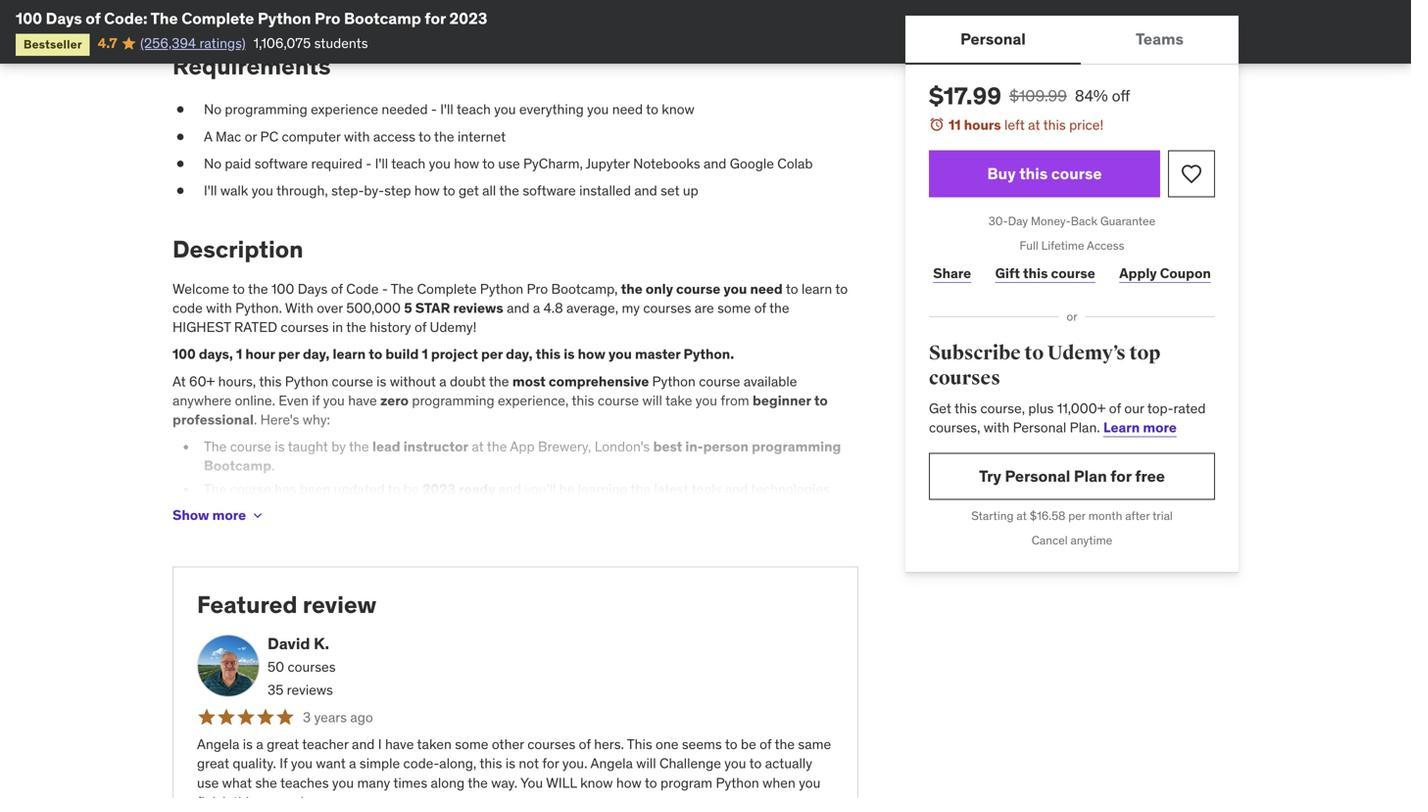 Task type: vqa. For each thing, say whether or not it's contained in the screenshot.
the bottom Days
yes



Task type: locate. For each thing, give the bounding box(es) containing it.
1 horizontal spatial teach
[[457, 101, 491, 118]]

great up what
[[197, 755, 229, 773]]

no up a
[[204, 101, 222, 118]]

highest rated
[[173, 319, 277, 336]]

2 horizontal spatial programming
[[752, 438, 841, 456]]

1 vertical spatial -
[[366, 155, 372, 172]]

0 horizontal spatial reviews
[[287, 682, 333, 699]]

this up courses,
[[955, 400, 977, 417]]

1 vertical spatial angela
[[591, 755, 633, 773]]

teach for everything
[[457, 101, 491, 118]]

lead
[[372, 438, 401, 456]]

and
[[704, 155, 727, 172], [635, 182, 657, 199], [507, 299, 530, 317], [499, 481, 521, 498], [725, 481, 748, 498], [496, 500, 518, 517], [352, 736, 375, 754]]

angela up quality.
[[197, 736, 240, 754]]

xsmall image inside show more button
[[250, 508, 266, 524]]

1 vertical spatial will
[[636, 755, 656, 773]]

1 horizontal spatial have
[[385, 736, 414, 754]]

1 vertical spatial python.
[[684, 346, 734, 363]]

this right gift
[[1023, 264, 1048, 282]]

welcome
[[173, 280, 229, 298]]

show more
[[173, 507, 246, 524]]

0 vertical spatial xsmall image
[[173, 100, 188, 119]]

code-
[[403, 755, 439, 773]]

84%
[[1075, 86, 1108, 106]]

udemy!
[[430, 319, 477, 336]]

0 horizontal spatial be
[[404, 481, 419, 498]]

programming up technologies
[[752, 438, 841, 456]]

1 vertical spatial bootcamp
[[204, 457, 272, 475]]

per
[[278, 346, 300, 363], [481, 346, 503, 363], [1069, 509, 1086, 524]]

0 horizontal spatial great
[[197, 755, 229, 773]]

1 horizontal spatial programming
[[412, 392, 495, 410]]

and left 4.8
[[507, 299, 530, 317]]

you down want
[[332, 775, 354, 792]]

the course is taught by the lead instructor at the app brewery, london's
[[204, 438, 653, 456]]

2 horizontal spatial i'll
[[440, 101, 454, 118]]

this inside get this course, plus 11,000+ of our top-rated courses, with personal plan.
[[955, 400, 977, 417]]

will down the this
[[636, 755, 656, 773]]

course!
[[259, 794, 304, 799]]

teacher
[[302, 736, 349, 754]]

1 vertical spatial i'll
[[375, 155, 388, 172]]

0 vertical spatial google
[[730, 155, 774, 172]]

2 vertical spatial with
[[984, 419, 1010, 437]]

0 horizontal spatial use
[[197, 775, 219, 792]]

most
[[512, 373, 546, 390]]

1 vertical spatial have
[[385, 736, 414, 754]]

0 horizontal spatial -
[[366, 155, 372, 172]]

course inside gift this course link
[[1051, 264, 1096, 282]]

money-
[[1031, 214, 1071, 229]]

buy this course
[[988, 164, 1102, 184]]

even
[[279, 392, 309, 410]]

1 day, from the left
[[303, 346, 330, 363]]

2023 up no programming experience needed - i'll teach you everything you need to know in the left top of the page
[[449, 8, 488, 28]]

0 vertical spatial more
[[1143, 419, 1177, 437]]

courses down with
[[281, 319, 329, 336]]

after
[[1126, 509, 1150, 524]]

. up has
[[272, 457, 275, 475]]

1 vertical spatial complete
[[417, 280, 477, 298]]

angela is a great teacher and i have taken some other courses of hers.  this one seems to be of the same great quality. if you want a simple code-along, this is not for you. angela will challenge you to actually use what she teaches you many times along the way. you will know how to program python when you finish this course!
[[197, 736, 831, 799]]

1 vertical spatial great
[[197, 755, 229, 773]]

more inside button
[[212, 507, 246, 524]]

know inside angela is a great teacher and i have taken some other courses of hers.  this one seems to be of the same great quality. if you want a simple code-along, this is not for you. angela will challenge you to actually use what she teaches you many times along the way. you will know how to program python when you finish this course!
[[580, 775, 613, 792]]

0 horizontal spatial google
[[448, 500, 492, 517]]

buy
[[988, 164, 1016, 184]]

and inside angela is a great teacher and i have taken some other courses of hers.  this one seems to be of the same great quality. if you want a simple code-along, this is not for you. angela will challenge you to actually use what she teaches you many times along the way. you will know how to program python when you finish this course!
[[352, 736, 375, 754]]

1 horizontal spatial i'll
[[375, 155, 388, 172]]

and left "i"
[[352, 736, 375, 754]]

the down description
[[248, 280, 268, 298]]

1 vertical spatial learn
[[333, 346, 366, 363]]

1 vertical spatial reviews
[[287, 682, 333, 699]]

day, up most
[[506, 346, 533, 363]]

day
[[1008, 214, 1028, 229]]

with
[[344, 128, 370, 145], [206, 299, 232, 317], [984, 419, 1010, 437]]

quality.
[[233, 755, 276, 773]]

online.
[[235, 392, 275, 410]]

0 vertical spatial angela
[[197, 736, 240, 754]]

python. inside the to learn to code with python. with over 500,000
[[235, 299, 282, 317]]

or up "udemy's"
[[1067, 309, 1078, 325]]

xsmall image down (256,394
[[173, 100, 188, 119]]

at
[[1028, 116, 1041, 134], [472, 438, 484, 456], [237, 500, 249, 517], [1017, 509, 1027, 524]]

no for no programming experience needed - i'll teach you everything you need to know
[[204, 101, 222, 118]]

0 vertical spatial personal
[[961, 29, 1026, 49]]

a left doubt in the left of the page
[[439, 373, 447, 390]]

be up apple,
[[404, 481, 419, 498]]

has
[[275, 481, 296, 498]]

some right 'are'
[[718, 299, 751, 317]]

taken
[[417, 736, 452, 754]]

course down lifetime
[[1051, 264, 1096, 282]]

1 horizontal spatial xsmall image
[[250, 508, 266, 524]]

1 horizontal spatial be
[[559, 481, 575, 498]]

the down the professional
[[204, 438, 227, 456]]

a left 4.8
[[533, 299, 540, 317]]

0 vertical spatial use
[[498, 155, 520, 172]]

0 vertical spatial pro
[[315, 8, 341, 28]]

personal inside try personal plan for free link
[[1005, 466, 1071, 487]]

0 horizontal spatial day,
[[303, 346, 330, 363]]

no programming experience needed - i'll teach you everything you need to know
[[204, 101, 695, 118]]

wishlist image
[[1180, 162, 1204, 186]]

1 horizontal spatial per
[[481, 346, 503, 363]]

if
[[280, 755, 288, 773]]

i'll right needed
[[440, 101, 454, 118]]

up
[[683, 182, 699, 199]]

0 horizontal spatial software
[[255, 155, 308, 172]]

1 vertical spatial use
[[197, 775, 219, 792]]

of inside get this course, plus 11,000+ of our top-rated courses, with personal plan.
[[1109, 400, 1121, 417]]

2 horizontal spatial with
[[984, 419, 1010, 437]]

need up available
[[750, 280, 783, 298]]

more right show
[[212, 507, 246, 524]]

- for required
[[366, 155, 372, 172]]

. here's why:
[[254, 411, 330, 429]]

is up the zero
[[377, 373, 387, 390]]

1 1 from the left
[[236, 346, 242, 363]]

1 no from the top
[[204, 101, 222, 118]]

python. down 'are'
[[684, 346, 734, 363]]

1 vertical spatial .
[[272, 457, 275, 475]]

programming up pc
[[225, 101, 308, 118]]

the up (256,394
[[151, 8, 178, 28]]

description
[[173, 235, 303, 264]]

the up available
[[769, 299, 790, 317]]

how up the get
[[454, 155, 479, 172]]

0 vertical spatial or
[[245, 128, 257, 145]]

try
[[979, 466, 1002, 487]]

1 horizontal spatial reviews
[[453, 299, 504, 317]]

2 horizontal spatial for
[[1111, 466, 1132, 487]]

you right the if
[[291, 755, 313, 773]]

ratings)
[[199, 34, 246, 52]]

is left the not
[[506, 755, 516, 773]]

0 vertical spatial teach
[[457, 101, 491, 118]]

0 vertical spatial complete
[[182, 8, 254, 28]]

you
[[494, 101, 516, 118], [587, 101, 609, 118], [429, 155, 451, 172], [252, 182, 273, 199], [724, 280, 747, 298], [609, 346, 632, 363], [323, 392, 345, 410], [696, 392, 717, 410], [291, 755, 313, 773], [725, 755, 746, 773], [332, 775, 354, 792], [799, 775, 821, 792]]

the
[[434, 128, 454, 145], [499, 182, 519, 199], [248, 280, 268, 298], [621, 280, 643, 298], [769, 299, 790, 317], [346, 319, 366, 336], [489, 373, 509, 390], [349, 438, 369, 456], [487, 438, 507, 456], [631, 481, 651, 498], [775, 736, 795, 754], [468, 775, 488, 792]]

python up the 1,106,075 at top left
[[258, 8, 311, 28]]

1 vertical spatial days
[[298, 280, 328, 298]]

personal inside get this course, plus 11,000+ of our top-rated courses, with personal plan.
[[1013, 419, 1067, 437]]

a up quality.
[[256, 736, 263, 754]]

our
[[1125, 400, 1145, 417]]

2 no from the top
[[204, 155, 222, 172]]

access
[[1087, 238, 1125, 253]]

1 vertical spatial xsmall image
[[173, 127, 188, 146]]

no for no paid software required - i'll teach you how to use pycharm, jupyter notebooks and google colab
[[204, 155, 222, 172]]

tab list containing personal
[[906, 16, 1239, 65]]

this right buy
[[1020, 164, 1048, 184]]

apply coupon button
[[1116, 254, 1215, 293]]

have inside angela is a great teacher and i have taken some other courses of hers.  this one seems to be of the same great quality. if you want a simple code-along, this is not for you. angela will challenge you to actually use what she teaches you many times along the way. you will know how to program python when you finish this course!
[[385, 736, 414, 754]]

1 vertical spatial for
[[1111, 466, 1132, 487]]

personal inside personal button
[[961, 29, 1026, 49]]

guarantee
[[1101, 214, 1156, 229]]

0 vertical spatial have
[[348, 392, 377, 410]]

alarm image
[[929, 117, 945, 132]]

2 vertical spatial 100
[[173, 346, 196, 363]]

know
[[662, 101, 695, 118], [580, 775, 613, 792]]

tab list
[[906, 16, 1239, 65]]

and you'll be learning the latest tools and technologies used at large companies such as apple, google and netflix.
[[204, 481, 830, 517]]

personal up $16.58
[[1005, 466, 1071, 487]]

notebooks
[[633, 155, 701, 172]]

programming for no
[[225, 101, 308, 118]]

1 horizontal spatial for
[[542, 755, 559, 773]]

courses down subscribe
[[929, 367, 1001, 391]]

2 vertical spatial i'll
[[204, 182, 217, 199]]

0 vertical spatial i'll
[[440, 101, 454, 118]]

0 horizontal spatial xsmall image
[[173, 154, 188, 174]]

1 vertical spatial or
[[1067, 309, 1078, 325]]

per inside starting at $16.58 per month after trial cancel anytime
[[1069, 509, 1086, 524]]

the left way.
[[468, 775, 488, 792]]

1 horizontal spatial google
[[730, 155, 774, 172]]

code:
[[104, 8, 148, 28]]

best in-person programming bootcamp
[[204, 438, 841, 475]]

person
[[703, 438, 749, 456]]

python left when
[[716, 775, 759, 792]]

0 horizontal spatial complete
[[182, 8, 254, 28]]

2 xsmall image from the top
[[173, 127, 188, 146]]

2023 up apple,
[[422, 481, 456, 498]]

bootcamp up students
[[344, 8, 421, 28]]

courses inside david k. 50 courses 35 reviews
[[288, 659, 336, 676]]

more down top-
[[1143, 419, 1177, 437]]

0 horizontal spatial days
[[46, 8, 82, 28]]

0 horizontal spatial programming
[[225, 101, 308, 118]]

hers.
[[594, 736, 624, 754]]

teach up internet
[[457, 101, 491, 118]]

0 horizontal spatial 100
[[16, 8, 42, 28]]

be inside angela is a great teacher and i have taken some other courses of hers.  this one seems to be of the same great quality. if you want a simple code-along, this is not for you. angela will challenge you to actually use what she teaches you many times along the way. you will know how to program python when you finish this course!
[[741, 736, 757, 754]]

0 vertical spatial bootcamp
[[344, 8, 421, 28]]

reviews inside david k. 50 courses 35 reviews
[[287, 682, 333, 699]]

complete up 5 star reviews
[[417, 280, 477, 298]]

1 horizontal spatial with
[[344, 128, 370, 145]]

xsmall image
[[173, 100, 188, 119], [173, 127, 188, 146], [173, 181, 188, 201]]

0 horizontal spatial teach
[[391, 155, 426, 172]]

1 left hour
[[236, 346, 242, 363]]

course up the large
[[230, 481, 272, 498]]

use down internet
[[498, 155, 520, 172]]

the left the app
[[487, 438, 507, 456]]

$16.58
[[1030, 509, 1066, 524]]

courses up the not
[[528, 736, 576, 754]]

1 xsmall image from the top
[[173, 100, 188, 119]]

personal up the $17.99
[[961, 29, 1026, 49]]

how down the this
[[616, 775, 642, 792]]

you right if
[[323, 392, 345, 410]]

course up from
[[699, 373, 741, 390]]

you inside python course available anywhere online. even if you have
[[323, 392, 345, 410]]

2 horizontal spatial per
[[1069, 509, 1086, 524]]

xsmall image
[[173, 154, 188, 174], [250, 508, 266, 524]]

python inside python course available anywhere online. even if you have
[[652, 373, 696, 390]]

courses,
[[929, 419, 981, 437]]

a
[[533, 299, 540, 317], [439, 373, 447, 390], [256, 736, 263, 754], [349, 755, 356, 773]]

1 vertical spatial teach
[[391, 155, 426, 172]]

0 vertical spatial 100
[[16, 8, 42, 28]]

0 vertical spatial learn
[[802, 280, 833, 298]]

reviews up 3
[[287, 682, 333, 699]]

1 vertical spatial more
[[212, 507, 246, 524]]

in-
[[686, 438, 703, 456]]

for up no programming experience needed - i'll teach you everything you need to know in the left top of the page
[[425, 8, 446, 28]]

no left paid
[[204, 155, 222, 172]]

python up take
[[652, 373, 696, 390]]

is
[[564, 346, 575, 363], [377, 373, 387, 390], [275, 438, 285, 456], [243, 736, 253, 754], [506, 755, 516, 773]]

code
[[346, 280, 379, 298]]

1 horizontal spatial 100
[[173, 346, 196, 363]]

need up jupyter
[[612, 101, 643, 118]]

to inside subscribe to udemy's top courses
[[1025, 342, 1044, 366]]

0 vertical spatial programming
[[225, 101, 308, 118]]

0 vertical spatial python.
[[235, 299, 282, 317]]

60+
[[189, 373, 215, 390]]

100 days, 1 hour per day, learn to build 1 project per day, this is how you master python.
[[173, 346, 734, 363]]

cancel
[[1032, 533, 1068, 548]]

by
[[332, 438, 346, 456]]

0 horizontal spatial .
[[254, 411, 257, 429]]

pro up 4.8
[[527, 280, 548, 298]]

1 horizontal spatial .
[[272, 457, 275, 475]]

1 vertical spatial know
[[580, 775, 613, 792]]

average,
[[567, 299, 619, 317]]

xsmall image for i'll
[[173, 181, 188, 201]]

. down online.
[[254, 411, 257, 429]]

with up the highest rated
[[206, 299, 232, 317]]

simple
[[360, 755, 400, 773]]

this
[[1044, 116, 1066, 134], [1020, 164, 1048, 184], [1023, 264, 1048, 282], [536, 346, 561, 363], [259, 373, 282, 390], [572, 392, 595, 410], [955, 400, 977, 417], [480, 755, 502, 773], [233, 794, 256, 799]]

100 up bestseller
[[16, 8, 42, 28]]

this
[[627, 736, 653, 754]]

this up way.
[[480, 755, 502, 773]]

0 vertical spatial -
[[431, 101, 437, 118]]

0 vertical spatial great
[[267, 736, 299, 754]]

0 vertical spatial with
[[344, 128, 370, 145]]

0 vertical spatial no
[[204, 101, 222, 118]]

1 horizontal spatial pro
[[527, 280, 548, 298]]

left
[[1005, 116, 1025, 134]]

gift this course
[[996, 264, 1096, 282]]

per right hour
[[278, 346, 300, 363]]

course up back
[[1052, 164, 1102, 184]]

without
[[390, 373, 436, 390]]

. for . here's why:
[[254, 411, 257, 429]]

google left colab
[[730, 155, 774, 172]]

1 right the build
[[422, 346, 428, 363]]

2 horizontal spatial -
[[431, 101, 437, 118]]

1 horizontal spatial need
[[750, 280, 783, 298]]

4.8
[[544, 299, 563, 317]]

0 horizontal spatial per
[[278, 346, 300, 363]]

have right "i"
[[385, 736, 414, 754]]

1 horizontal spatial -
[[382, 280, 388, 298]]

the right in
[[346, 319, 366, 336]]

with inside get this course, plus 11,000+ of our top-rated courses, with personal plan.
[[984, 419, 1010, 437]]

experience,
[[498, 392, 569, 410]]

1 vertical spatial 100
[[271, 280, 294, 298]]

1 horizontal spatial bootcamp
[[344, 8, 421, 28]]

angela down hers.
[[591, 755, 633, 773]]

the
[[151, 8, 178, 28], [391, 280, 414, 298], [204, 438, 227, 456], [204, 481, 227, 498]]

course inside python course available anywhere online. even if you have
[[699, 373, 741, 390]]

1 vertical spatial personal
[[1013, 419, 1067, 437]]

have left the zero
[[348, 392, 377, 410]]

- right needed
[[431, 101, 437, 118]]

will
[[546, 775, 577, 792]]

2 vertical spatial xsmall image
[[173, 181, 188, 201]]

3 xsmall image from the top
[[173, 181, 188, 201]]

used
[[204, 500, 234, 517]]

1 vertical spatial some
[[455, 736, 489, 754]]

1 horizontal spatial angela
[[591, 755, 633, 773]]

is up comprehensive
[[564, 346, 575, 363]]

a mac or pc computer with access to the internet
[[204, 128, 506, 145]]

all
[[482, 182, 496, 199]]

at inside starting at $16.58 per month after trial cancel anytime
[[1017, 509, 1027, 524]]

2 vertical spatial for
[[542, 755, 559, 773]]

2 1 from the left
[[422, 346, 428, 363]]

0 horizontal spatial some
[[455, 736, 489, 754]]

show more button
[[173, 496, 266, 536]]

with down course,
[[984, 419, 1010, 437]]

programming
[[225, 101, 308, 118], [412, 392, 495, 410], [752, 438, 841, 456]]

the up "used" at the bottom of page
[[204, 481, 227, 498]]

programming down doubt in the left of the page
[[412, 392, 495, 410]]

complete
[[182, 8, 254, 28], [417, 280, 477, 298]]

pycharm,
[[523, 155, 583, 172]]

3
[[303, 709, 311, 727]]

0 vertical spatial software
[[255, 155, 308, 172]]

buy this course button
[[929, 151, 1161, 198]]

david k. 50 courses 35 reviews
[[268, 634, 336, 699]]

1 horizontal spatial some
[[718, 299, 751, 317]]

get this course, plus 11,000+ of our top-rated courses, with personal plan.
[[929, 400, 1206, 437]]

doubt
[[450, 373, 486, 390]]

1 vertical spatial no
[[204, 155, 222, 172]]

30-day money-back guarantee full lifetime access
[[989, 214, 1156, 253]]

for right the not
[[542, 755, 559, 773]]



Task type: describe. For each thing, give the bounding box(es) containing it.
at right left
[[1028, 116, 1041, 134]]

of right 'are'
[[754, 299, 766, 317]]

1,106,075
[[253, 34, 311, 52]]

0 vertical spatial reviews
[[453, 299, 504, 317]]

be inside and you'll be learning the latest tools and technologies used at large companies such as apple, google and netflix.
[[559, 481, 575, 498]]

mac
[[216, 128, 241, 145]]

how right "step"
[[415, 182, 440, 199]]

challenge
[[660, 755, 721, 773]]

4.7
[[98, 34, 117, 52]]

coupon
[[1160, 264, 1211, 282]]

plan
[[1074, 466, 1107, 487]]

1 horizontal spatial days
[[298, 280, 328, 298]]

way.
[[491, 775, 518, 792]]

courses down only
[[643, 299, 691, 317]]

1 horizontal spatial complete
[[417, 280, 477, 298]]

of up 4.7
[[86, 8, 101, 28]]

i'll walk you through, step-by-step how to get all the software installed and set up
[[204, 182, 699, 199]]

1 vertical spatial 2023
[[422, 481, 456, 498]]

no paid software required - i'll teach you how to use pycharm, jupyter notebooks and google colab
[[204, 155, 813, 172]]

internet
[[458, 128, 506, 145]]

teach for how
[[391, 155, 426, 172]]

xsmall image for a
[[173, 127, 188, 146]]

0 vertical spatial xsmall image
[[173, 154, 188, 174]]

step
[[384, 182, 411, 199]]

1 horizontal spatial software
[[523, 182, 576, 199]]

course up 'are'
[[676, 280, 721, 298]]

python up and a 4.8 average, my courses are some of the highest rated courses in the history of udemy!
[[480, 280, 524, 298]]

1 vertical spatial need
[[750, 280, 783, 298]]

the inside and you'll be learning the latest tools and technologies used at large companies such as apple, google and netflix.
[[631, 481, 651, 498]]

udemy's
[[1048, 342, 1126, 366]]

rated
[[1174, 400, 1206, 417]]

comprehensive
[[549, 373, 649, 390]]

0 vertical spatial need
[[612, 101, 643, 118]]

1 horizontal spatial python.
[[684, 346, 734, 363]]

tools
[[692, 481, 722, 498]]

this down what
[[233, 794, 256, 799]]

subscribe to udemy's top courses
[[929, 342, 1161, 391]]

the up actually
[[775, 736, 795, 754]]

11,000+
[[1058, 400, 1106, 417]]

1 vertical spatial pro
[[527, 280, 548, 298]]

you right "everything"
[[587, 101, 609, 118]]

try personal plan for free
[[979, 466, 1165, 487]]

0 horizontal spatial angela
[[197, 736, 240, 754]]

courses inside subscribe to udemy's top courses
[[929, 367, 1001, 391]]

have inside python course available anywhere online. even if you have
[[348, 392, 377, 410]]

app
[[510, 438, 535, 456]]

xsmall image for no
[[173, 100, 188, 119]]

i'll for required
[[375, 155, 388, 172]]

david
[[268, 634, 310, 655]]

1,106,075 students
[[253, 34, 368, 52]]

are
[[695, 299, 714, 317]]

at 60+ hours, this python course is without a doubt the most comprehensive
[[173, 373, 652, 390]]

access
[[373, 128, 416, 145]]

of up over
[[331, 280, 343, 298]]

programming inside best in-person programming bootcamp
[[752, 438, 841, 456]]

walk
[[220, 182, 248, 199]]

100 days of code: the complete python pro bootcamp for 2023
[[16, 8, 488, 28]]

and inside and a 4.8 average, my courses are some of the highest rated courses in the history of udemy!
[[507, 299, 530, 317]]

a inside and a 4.8 average, my courses are some of the highest rated courses in the history of udemy!
[[533, 299, 540, 317]]

beginner to professional
[[173, 392, 828, 429]]

5 star reviews
[[404, 299, 504, 317]]

you down actually
[[799, 775, 821, 792]]

more for show more
[[212, 507, 246, 524]]

this up online.
[[259, 373, 282, 390]]

this up most
[[536, 346, 561, 363]]

you right take
[[696, 392, 717, 410]]

in
[[332, 319, 343, 336]]

top-
[[1148, 400, 1174, 417]]

at inside and you'll be learning the latest tools and technologies used at large companies such as apple, google and netflix.
[[237, 500, 249, 517]]

brewery,
[[538, 438, 591, 456]]

hours
[[964, 116, 1001, 134]]

0 horizontal spatial i'll
[[204, 182, 217, 199]]

days,
[[199, 346, 233, 363]]

ago
[[350, 709, 373, 727]]

by-
[[364, 182, 384, 199]]

35
[[268, 682, 284, 699]]

this down comprehensive
[[572, 392, 595, 410]]

some inside and a 4.8 average, my courses are some of the highest rated courses in the history of udemy!
[[718, 299, 751, 317]]

0 horizontal spatial for
[[425, 8, 446, 28]]

i'll for needed
[[440, 101, 454, 118]]

5
[[404, 299, 412, 317]]

will inside angela is a great teacher and i have taken some other courses of hers.  this one seems to be of the same great quality. if you want a simple code-along, this is not for you. angela will challenge you to actually use what she teaches you many times along the way. you will know how to program python when you finish this course!
[[636, 755, 656, 773]]

and left set
[[635, 182, 657, 199]]

of down star
[[415, 319, 427, 336]]

a
[[204, 128, 212, 145]]

apply coupon
[[1120, 264, 1211, 282]]

this left price!
[[1044, 116, 1066, 134]]

2 day, from the left
[[506, 346, 533, 363]]

of up actually
[[760, 736, 772, 754]]

you up internet
[[494, 101, 516, 118]]

price!
[[1070, 116, 1104, 134]]

course down here's
[[230, 438, 272, 456]]

is up quality.
[[243, 736, 253, 754]]

of up you.
[[579, 736, 591, 754]]

0 vertical spatial know
[[662, 101, 695, 118]]

technologies
[[751, 481, 830, 498]]

teams button
[[1081, 16, 1239, 63]]

you up i'll walk you through, step-by-step how to get all the software installed and set up
[[429, 155, 451, 172]]

large
[[252, 500, 283, 517]]

the right all
[[499, 182, 519, 199]]

hour
[[245, 346, 275, 363]]

the down no programming experience needed - i'll teach you everything you need to know in the left top of the page
[[434, 128, 454, 145]]

course,
[[981, 400, 1025, 417]]

at right instructor
[[472, 438, 484, 456]]

you right walk
[[252, 182, 273, 199]]

course inside 'buy this course' button
[[1052, 164, 1102, 184]]

30-
[[989, 214, 1008, 229]]

python inside angela is a great teacher and i have taken some other courses of hers.  this one seems to be of the same great quality. if you want a simple code-along, this is not for you. angela will challenge you to actually use what she teaches you many times along the way. you will know how to program python when you finish this course!
[[716, 775, 759, 792]]

with inside the to learn to code with python. with over 500,000
[[206, 299, 232, 317]]

and right notebooks
[[704, 155, 727, 172]]

0 horizontal spatial pro
[[315, 8, 341, 28]]

the up beginner to professional
[[489, 373, 509, 390]]

course down in
[[332, 373, 373, 390]]

1 horizontal spatial or
[[1067, 309, 1078, 325]]

courses inside angela is a great teacher and i have taken some other courses of hers.  this one seems to be of the same great quality. if you want a simple code-along, this is not for you. angela will challenge you to actually use what she teaches you many times along the way. you will know how to program python when you finish this course!
[[528, 736, 576, 754]]

learn
[[1104, 419, 1140, 437]]

program
[[661, 775, 713, 792]]

a right want
[[349, 755, 356, 773]]

hours,
[[218, 373, 256, 390]]

anytime
[[1071, 533, 1113, 548]]

i
[[378, 736, 382, 754]]

programming for zero
[[412, 392, 495, 410]]

use inside angela is a great teacher and i have taken some other courses of hers.  this one seems to be of the same great quality. if you want a simple code-along, this is not for you. angela will challenge you to actually use what she teaches you many times along the way. you will know how to program python when you finish this course!
[[197, 775, 219, 792]]

how up comprehensive
[[578, 346, 606, 363]]

other
[[492, 736, 524, 754]]

pc
[[260, 128, 279, 145]]

0 horizontal spatial or
[[245, 128, 257, 145]]

and right tools
[[725, 481, 748, 498]]

full
[[1020, 238, 1039, 253]]

the up 5
[[391, 280, 414, 298]]

100 for days,
[[173, 346, 196, 363]]

this inside button
[[1020, 164, 1048, 184]]

. for .
[[272, 457, 275, 475]]

what
[[222, 775, 252, 792]]

how inside angela is a great teacher and i have taken some other courses of hers.  this one seems to be of the same great quality. if you want a simple code-along, this is not for you. angela will challenge you to actually use what she teaches you many times along the way. you will know how to program python when you finish this course!
[[616, 775, 642, 792]]

review
[[303, 590, 377, 620]]

2 vertical spatial -
[[382, 280, 388, 298]]

11 hours left at this price!
[[949, 116, 1104, 134]]

course down comprehensive
[[598, 392, 639, 410]]

you right only
[[724, 280, 747, 298]]

bootcamp inside best in-person programming bootcamp
[[204, 457, 272, 475]]

and left you'll
[[499, 481, 521, 498]]

you up comprehensive
[[609, 346, 632, 363]]

the up my
[[621, 280, 643, 298]]

more for learn more
[[1143, 419, 1177, 437]]

python up if
[[285, 373, 329, 390]]

100 for days
[[16, 8, 42, 28]]

- for needed
[[431, 101, 437, 118]]

students
[[314, 34, 368, 52]]

0 vertical spatial will
[[643, 392, 662, 410]]

and left the netflix. on the bottom left of page
[[496, 500, 518, 517]]

the right 'by'
[[349, 438, 369, 456]]

project
[[431, 346, 478, 363]]

you right challenge
[[725, 755, 746, 773]]

google inside and you'll be learning the latest tools and technologies used at large companies such as apple, google and netflix.
[[448, 500, 492, 517]]

star
[[415, 299, 450, 317]]

my
[[622, 299, 640, 317]]

free
[[1135, 466, 1165, 487]]

share button
[[929, 254, 976, 293]]

why:
[[303, 411, 330, 429]]

here's
[[260, 411, 299, 429]]

1 horizontal spatial great
[[267, 736, 299, 754]]

learning
[[578, 481, 628, 498]]

companies
[[287, 500, 353, 517]]

learn inside the to learn to code with python. with over 500,000
[[802, 280, 833, 298]]

for inside angela is a great teacher and i have taken some other courses of hers.  this one seems to be of the same great quality. if you want a simple code-along, this is not for you. angela will challenge you to actually use what she teaches you many times along the way. you will know how to program python when you finish this course!
[[542, 755, 559, 773]]

0 vertical spatial 2023
[[449, 8, 488, 28]]

step-
[[331, 182, 364, 199]]

zero
[[380, 392, 409, 410]]

ready
[[459, 481, 495, 498]]

seems
[[682, 736, 722, 754]]

to inside beginner to professional
[[814, 392, 828, 410]]

needed
[[382, 101, 428, 118]]

apple,
[[406, 500, 445, 517]]

some inside angela is a great teacher and i have taken some other courses of hers.  this one seems to be of the same great quality. if you want a simple code-along, this is not for you. angela will challenge you to actually use what she teaches you many times along the way. you will know how to program python when you finish this course!
[[455, 736, 489, 754]]

featured review
[[197, 590, 377, 620]]

welcome to the 100 days of code - the complete python pro bootcamp, the only course you need
[[173, 280, 783, 298]]

is down here's
[[275, 438, 285, 456]]

david king image
[[197, 635, 260, 698]]

actually
[[765, 755, 813, 773]]



